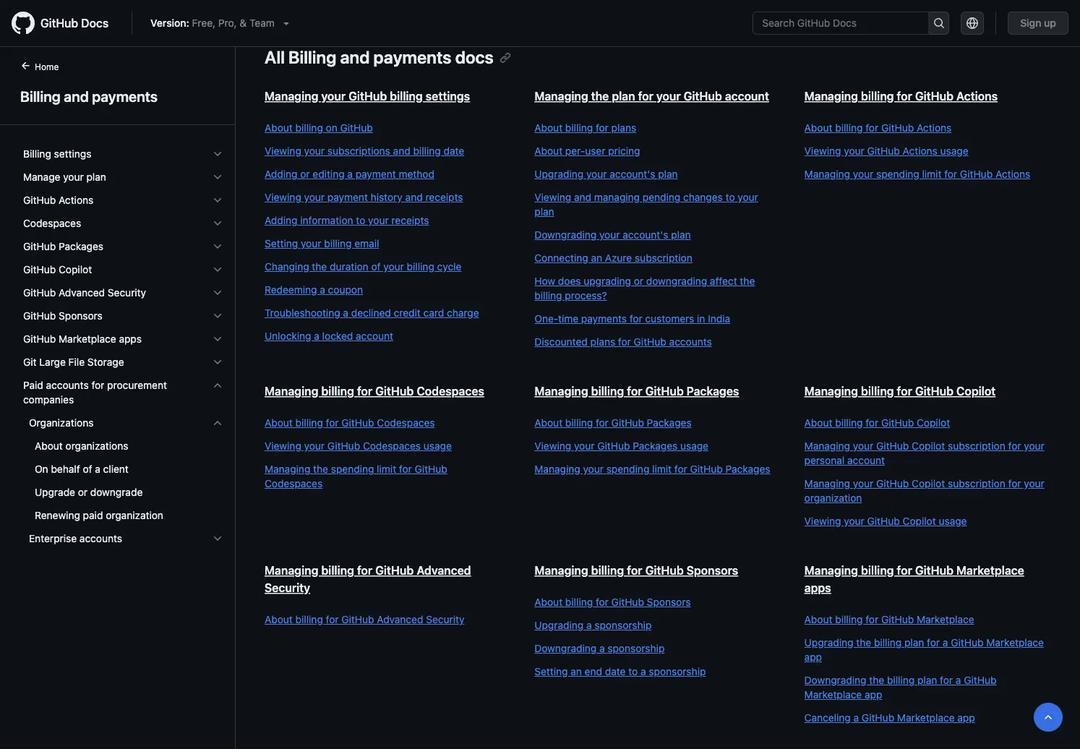 Task type: locate. For each thing, give the bounding box(es) containing it.
plan up "connecting"
[[535, 206, 555, 218]]

organization down personal
[[805, 492, 862, 504]]

all billing and payments docs link
[[265, 47, 511, 67]]

managing inside managing the spending limit for github codespaces
[[265, 463, 311, 475]]

organizations element
[[12, 412, 235, 527], [12, 435, 235, 527]]

2 vertical spatial billing
[[23, 148, 51, 160]]

spending for codespaces
[[331, 463, 374, 475]]

user
[[585, 145, 606, 157]]

to down viewing your payment history and receipts in the top of the page
[[356, 214, 366, 226]]

0 vertical spatial account
[[725, 89, 770, 103]]

managing billing for github advanced security
[[265, 564, 471, 595]]

actions inside dropdown button
[[59, 194, 94, 206]]

1 horizontal spatial payments
[[374, 47, 452, 67]]

limit for actions
[[923, 168, 942, 180]]

the
[[591, 89, 609, 103], [312, 261, 327, 273], [740, 275, 755, 287], [313, 463, 328, 475], [857, 637, 872, 649], [870, 674, 885, 686]]

downgrading down upgrading a sponsorship
[[535, 643, 597, 655]]

payments up billing settings dropdown button
[[92, 88, 158, 105]]

connecting an azure subscription
[[535, 252, 693, 264]]

2 vertical spatial subscription
[[948, 478, 1006, 490]]

accounts up companies
[[46, 379, 89, 391]]

for inside managing your github copilot subscription for your personal account
[[1009, 440, 1022, 452]]

adding inside adding information to your receipts link
[[265, 214, 298, 226]]

changing the duration of your billing cycle
[[265, 261, 462, 273]]

3 sc 9kayk9 0 image from the top
[[212, 218, 223, 229]]

sc 9kayk9 0 image for github sponsors
[[212, 310, 223, 322]]

1 horizontal spatial security
[[265, 581, 310, 595]]

billing
[[390, 89, 423, 103], [861, 89, 894, 103], [296, 122, 323, 134], [566, 122, 593, 134], [836, 122, 863, 134], [413, 145, 441, 157], [324, 238, 352, 250], [407, 261, 435, 273], [535, 290, 562, 302], [321, 384, 354, 398], [591, 384, 624, 398], [861, 384, 894, 398], [296, 417, 323, 429], [566, 417, 593, 429], [836, 417, 863, 429], [321, 564, 354, 578], [591, 564, 624, 578], [861, 564, 894, 578], [566, 596, 593, 608], [296, 614, 323, 626], [836, 614, 863, 626], [874, 637, 902, 649], [887, 674, 915, 686]]

1 sc 9kayk9 0 image from the top
[[212, 148, 223, 160]]

adding inside adding or editing a payment method link
[[265, 168, 298, 180]]

your for viewing your subscriptions and billing date
[[304, 145, 325, 157]]

for inside 'downgrading the billing plan for a github marketplace app'
[[940, 674, 953, 686]]

0 vertical spatial sponsors
[[59, 310, 103, 322]]

about for managing billing for github codespaces
[[265, 417, 293, 429]]

limit down viewing your github packages usage link
[[652, 463, 672, 475]]

subscription
[[635, 252, 693, 264], [948, 440, 1006, 452], [948, 478, 1006, 490]]

billing inside "link"
[[566, 122, 593, 134]]

app up canceling
[[805, 651, 822, 663]]

managing the plan for your github account
[[535, 89, 770, 103]]

1 vertical spatial apps
[[805, 581, 832, 595]]

plan inside upgrading the billing plan for a github marketplace app
[[905, 637, 925, 649]]

organization down upgrade or downgrade link
[[106, 510, 163, 521]]

0 vertical spatial sponsorship
[[595, 619, 652, 631]]

2 vertical spatial accounts
[[79, 533, 122, 545]]

0 vertical spatial app
[[805, 651, 822, 663]]

declined
[[351, 307, 391, 319]]

1 vertical spatial or
[[634, 275, 644, 287]]

managing for managing your github copilot subscription for your personal account
[[805, 440, 851, 452]]

1 vertical spatial adding
[[265, 214, 298, 226]]

managing your spending limit for github packages link
[[535, 462, 776, 477]]

changing
[[265, 261, 309, 273]]

advanced inside managing billing for github advanced security
[[417, 564, 471, 578]]

advanced inside dropdown button
[[59, 287, 105, 299]]

subscription down downgrading your account's plan link
[[635, 252, 693, 264]]

usage down about billing for github packages link
[[681, 440, 709, 452]]

viewing down about billing for github packages
[[535, 440, 572, 452]]

1 vertical spatial receipts
[[392, 214, 429, 226]]

your for manage your plan
[[63, 171, 84, 183]]

github inside managing your github copilot subscription for your organization
[[877, 478, 909, 490]]

spending for packages
[[607, 463, 650, 475]]

sc 9kayk9 0 image inside github copilot dropdown button
[[212, 264, 223, 276]]

0 vertical spatial plans
[[612, 122, 637, 134]]

limit inside managing your spending limit for github packages link
[[652, 463, 672, 475]]

None search field
[[753, 12, 950, 35]]

1 horizontal spatial apps
[[805, 581, 832, 595]]

your for viewing your github actions usage
[[844, 145, 865, 157]]

viewing down personal
[[805, 515, 842, 527]]

account inside managing your github copilot subscription for your personal account
[[848, 455, 885, 467]]

about per-user pricing
[[535, 145, 641, 157]]

sponsorship for downgrading a sponsorship
[[608, 643, 665, 655]]

managing inside managing your github copilot subscription for your organization
[[805, 478, 851, 490]]

payments inside 'element'
[[92, 88, 158, 105]]

and down upgrading your account's plan
[[574, 191, 592, 203]]

github packages
[[23, 240, 103, 252]]

viewing your github codespaces usage link
[[265, 439, 506, 454]]

for inside managing your github copilot subscription for your organization
[[1009, 478, 1022, 490]]

usage down about billing for github actions link on the right of page
[[941, 145, 969, 157]]

0 vertical spatial subscription
[[635, 252, 693, 264]]

for inside "link"
[[596, 122, 609, 134]]

organizations button
[[17, 412, 229, 435]]

1 adding from the top
[[265, 168, 298, 180]]

for inside managing billing for github advanced security
[[357, 564, 373, 578]]

7 sc 9kayk9 0 image from the top
[[212, 333, 223, 345]]

1 vertical spatial security
[[265, 581, 310, 595]]

about for managing billing for github marketplace apps
[[805, 614, 833, 626]]

the down setting your billing email
[[312, 261, 327, 273]]

how
[[535, 275, 556, 287]]

sponsorship
[[595, 619, 652, 631], [608, 643, 665, 655], [649, 666, 706, 678]]

sc 9kayk9 0 image inside enterprise accounts dropdown button
[[212, 533, 223, 545]]

1 horizontal spatial setting
[[535, 666, 568, 678]]

2 sc 9kayk9 0 image from the top
[[212, 241, 223, 252]]

or left "editing"
[[300, 168, 310, 180]]

0 vertical spatial an
[[591, 252, 603, 264]]

1 vertical spatial sponsorship
[[608, 643, 665, 655]]

managing for managing billing for github advanced security
[[265, 564, 319, 578]]

app down downgrading the billing plan for a github marketplace app 'link'
[[958, 712, 976, 724]]

canceling
[[805, 712, 851, 724]]

tooltip
[[1034, 703, 1063, 732]]

limit for codespaces
[[377, 463, 396, 475]]

1 vertical spatial upgrading
[[535, 619, 584, 631]]

2 horizontal spatial security
[[426, 614, 465, 626]]

paid accounts for procurement companies button
[[17, 374, 229, 412]]

a right canceling
[[854, 712, 859, 724]]

upgrading for managing billing for github sponsors
[[535, 619, 584, 631]]

paid accounts for procurement companies element
[[12, 374, 235, 550], [12, 412, 235, 550]]

1 vertical spatial settings
[[54, 148, 91, 160]]

2 vertical spatial advanced
[[377, 614, 423, 626]]

0 vertical spatial receipts
[[426, 191, 463, 203]]

settings inside dropdown button
[[54, 148, 91, 160]]

spending down viewing your github packages usage
[[607, 463, 650, 475]]

or down connecting an azure subscription link
[[634, 275, 644, 287]]

limit down viewing your github codespaces usage link
[[377, 463, 396, 475]]

the down about billing for github marketplace
[[857, 637, 872, 649]]

search image
[[934, 17, 945, 29]]

your inside viewing and managing pending changes to your plan
[[738, 191, 759, 203]]

0 horizontal spatial security
[[108, 287, 146, 299]]

viewing up information on the left
[[265, 191, 301, 203]]

0 vertical spatial payments
[[374, 47, 452, 67]]

an left end
[[571, 666, 582, 678]]

copilot down about billing for github copilot link
[[912, 440, 946, 452]]

and inside viewing your payment history and receipts link
[[405, 191, 423, 203]]

billing for billing settings
[[23, 148, 51, 160]]

1 horizontal spatial spending
[[607, 463, 650, 475]]

downgrading up "connecting"
[[535, 229, 597, 241]]

plan down about billing for github marketplace link
[[905, 637, 925, 649]]

0 vertical spatial sc 9kayk9 0 image
[[212, 148, 223, 160]]

1 horizontal spatial of
[[371, 261, 381, 273]]

viewing your github codespaces usage
[[265, 440, 452, 452]]

2 organizations element from the top
[[12, 435, 235, 527]]

2 horizontal spatial limit
[[923, 168, 942, 180]]

a left client
[[95, 463, 100, 475]]

customers
[[645, 313, 695, 325]]

about for managing the plan for your github account
[[535, 122, 563, 134]]

manage
[[23, 171, 60, 183]]

0 horizontal spatial or
[[78, 486, 88, 498]]

to right changes on the top of the page
[[726, 191, 735, 203]]

adding left "editing"
[[265, 168, 298, 180]]

setting an end date to a sponsorship link
[[535, 665, 776, 679]]

up
[[1045, 17, 1057, 29]]

adding left information on the left
[[265, 214, 298, 226]]

2 paid accounts for procurement companies element from the top
[[12, 412, 235, 550]]

1 organizations element from the top
[[12, 412, 235, 527]]

downgrading the billing plan for a github marketplace app
[[805, 674, 997, 701]]

or down on behalf of a client
[[78, 486, 88, 498]]

github inside dropdown button
[[23, 194, 56, 206]]

1 vertical spatial accounts
[[46, 379, 89, 391]]

your for managing your github billing settings
[[321, 89, 346, 103]]

your for managing your github copilot subscription for your personal account
[[853, 440, 874, 452]]

sc 9kayk9 0 image inside github advanced security dropdown button
[[212, 287, 223, 299]]

subscription inside managing your github copilot subscription for your organization
[[948, 478, 1006, 490]]

0 vertical spatial accounts
[[670, 336, 712, 348]]

setting left end
[[535, 666, 568, 678]]

a inside 'downgrading the billing plan for a github marketplace app'
[[956, 674, 962, 686]]

managing your spending limit for github packages
[[535, 463, 771, 475]]

or inside 'how does upgrading or downgrading affect the billing process?'
[[634, 275, 644, 287]]

the up about billing for plans
[[591, 89, 609, 103]]

billing inside managing billing for github marketplace apps
[[861, 564, 894, 578]]

billing right all
[[289, 47, 337, 67]]

managing
[[265, 89, 319, 103], [535, 89, 589, 103], [805, 89, 859, 103], [805, 168, 851, 180], [265, 384, 319, 398], [535, 384, 589, 398], [805, 384, 859, 398], [805, 440, 851, 452], [265, 463, 311, 475], [535, 463, 581, 475], [805, 478, 851, 490], [265, 564, 319, 578], [535, 564, 589, 578], [805, 564, 859, 578]]

managing billing for github actions link
[[805, 89, 998, 103]]

plans inside "link"
[[612, 122, 637, 134]]

sc 9kayk9 0 image for enterprise accounts
[[212, 533, 223, 545]]

viewing for viewing your github packages usage
[[535, 440, 572, 452]]

2 vertical spatial security
[[426, 614, 465, 626]]

0 vertical spatial setting
[[265, 238, 298, 250]]

your inside dropdown button
[[63, 171, 84, 183]]

1 vertical spatial billing
[[20, 88, 61, 105]]

azure
[[605, 252, 632, 264]]

sc 9kayk9 0 image inside github actions dropdown button
[[212, 195, 223, 206]]

1 vertical spatial payments
[[92, 88, 158, 105]]

organization
[[805, 492, 862, 504], [106, 510, 163, 521]]

0 horizontal spatial of
[[83, 463, 92, 475]]

sc 9kayk9 0 image
[[212, 148, 223, 160], [212, 241, 223, 252], [212, 417, 223, 429]]

0 horizontal spatial spending
[[331, 463, 374, 475]]

limit down viewing your github actions usage link
[[923, 168, 942, 180]]

of right behalf
[[83, 463, 92, 475]]

subscription down the managing your github copilot subscription for your personal account link
[[948, 478, 1006, 490]]

sc 9kayk9 0 image inside paid accounts for procurement companies dropdown button
[[212, 380, 223, 391]]

2 adding from the top
[[265, 214, 298, 226]]

viewing down the about billing on github
[[265, 145, 301, 157]]

managing the spending limit for github codespaces
[[265, 463, 448, 490]]

spending down viewing your github actions usage
[[877, 168, 920, 180]]

sc 9kayk9 0 image inside manage your plan dropdown button
[[212, 171, 223, 183]]

about for managing billing for github actions
[[805, 122, 833, 134]]

1 vertical spatial sc 9kayk9 0 image
[[212, 241, 223, 252]]

viewing down about billing for github actions
[[805, 145, 842, 157]]

plan
[[612, 89, 636, 103], [658, 168, 678, 180], [86, 171, 106, 183], [535, 206, 555, 218], [671, 229, 691, 241], [905, 637, 925, 649], [918, 674, 938, 686]]

sponsorship up "setting an end date to a sponsorship"
[[608, 643, 665, 655]]

packages
[[59, 240, 103, 252], [687, 384, 740, 398], [647, 417, 692, 429], [633, 440, 678, 452], [726, 463, 771, 475]]

viewing your subscriptions and billing date
[[265, 145, 465, 157]]

marketplace inside managing billing for github marketplace apps
[[957, 564, 1025, 578]]

5 sc 9kayk9 0 image from the top
[[212, 287, 223, 299]]

managing
[[594, 191, 640, 203]]

0 vertical spatial or
[[300, 168, 310, 180]]

viewing your subscriptions and billing date link
[[265, 144, 506, 158]]

payments up managing your github billing settings link
[[374, 47, 452, 67]]

setting up changing
[[265, 238, 298, 250]]

github inside 'downgrading the billing plan for a github marketplace app'
[[964, 674, 997, 686]]

1 vertical spatial advanced
[[417, 564, 471, 578]]

1 vertical spatial organization
[[106, 510, 163, 521]]

setting for setting an end date to a sponsorship
[[535, 666, 568, 678]]

viewing for viewing your payment history and receipts
[[265, 191, 301, 203]]

billing inside dropdown button
[[23, 148, 51, 160]]

viewing down per-
[[535, 191, 572, 203]]

subscription inside managing your github copilot subscription for your personal account
[[948, 440, 1006, 452]]

for inside managing the spending limit for github codespaces
[[399, 463, 412, 475]]

2 horizontal spatial to
[[726, 191, 735, 203]]

about for managing your github billing settings
[[265, 122, 293, 134]]

sponsors for managing billing for github sponsors
[[687, 564, 739, 578]]

managing for managing the spending limit for github codespaces
[[265, 463, 311, 475]]

1 vertical spatial downgrading
[[535, 643, 597, 655]]

canceling a github marketplace app
[[805, 712, 976, 724]]

github actions button
[[17, 189, 229, 212]]

1 horizontal spatial or
[[300, 168, 310, 180]]

1 horizontal spatial limit
[[652, 463, 672, 475]]

adding for adding or editing a payment method
[[265, 168, 298, 180]]

2 vertical spatial sc 9kayk9 0 image
[[212, 417, 223, 429]]

sc 9kayk9 0 image inside git large file storage "dropdown button"
[[212, 357, 223, 368]]

plan down the upgrading the billing plan for a github marketplace app link
[[918, 674, 938, 686]]

or for editing
[[300, 168, 310, 180]]

sc 9kayk9 0 image for paid accounts for procurement companies
[[212, 380, 223, 391]]

1 horizontal spatial date
[[605, 666, 626, 678]]

payment down viewing your subscriptions and billing date link
[[356, 168, 396, 180]]

0 horizontal spatial date
[[444, 145, 465, 157]]

apps
[[119, 333, 142, 345], [805, 581, 832, 595]]

plan inside 'downgrading the billing plan for a github marketplace app'
[[918, 674, 938, 686]]

github actions
[[23, 194, 94, 206]]

downgrading inside "downgrading a sponsorship" link
[[535, 643, 597, 655]]

and inside billing and payments link
[[64, 88, 89, 105]]

0 vertical spatial adding
[[265, 168, 298, 180]]

accounts down renewing paid organization
[[79, 533, 122, 545]]

settings up the manage your plan at the left
[[54, 148, 91, 160]]

sponsorship down "downgrading a sponsorship" link
[[649, 666, 706, 678]]

2 horizontal spatial spending
[[877, 168, 920, 180]]

billing
[[289, 47, 337, 67], [20, 88, 61, 105], [23, 148, 51, 160]]

manage your plan button
[[17, 166, 229, 189]]

the inside 'downgrading the billing plan for a github marketplace app'
[[870, 674, 885, 686]]

billing up "manage"
[[23, 148, 51, 160]]

marketplace inside 'downgrading the billing plan for a github marketplace app'
[[805, 689, 862, 701]]

viewing inside viewing and managing pending changes to your plan
[[535, 191, 572, 203]]

receipts down method
[[426, 191, 463, 203]]

0 horizontal spatial an
[[571, 666, 582, 678]]

1 horizontal spatial organization
[[805, 492, 862, 504]]

sponsorship for upgrading a sponsorship
[[595, 619, 652, 631]]

0 vertical spatial advanced
[[59, 287, 105, 299]]

0 horizontal spatial settings
[[54, 148, 91, 160]]

upgrading down about billing for github marketplace
[[805, 637, 854, 649]]

0 horizontal spatial to
[[356, 214, 366, 226]]

pending
[[643, 191, 681, 203]]

github copilot
[[23, 264, 92, 276]]

email
[[355, 238, 379, 250]]

sc 9kayk9 0 image inside the github marketplace apps dropdown button
[[212, 333, 223, 345]]

end
[[585, 666, 603, 678]]

team
[[250, 17, 275, 29]]

does
[[558, 275, 581, 287]]

github docs
[[41, 16, 109, 30]]

2 horizontal spatial payments
[[581, 313, 627, 325]]

1 horizontal spatial settings
[[426, 89, 470, 103]]

the inside upgrading the billing plan for a github marketplace app
[[857, 637, 872, 649]]

account's down pricing
[[610, 168, 656, 180]]

setting your billing email link
[[265, 237, 506, 251]]

0 vertical spatial of
[[371, 261, 381, 273]]

app up canceling a github marketplace app
[[865, 689, 883, 701]]

sponsors up github marketplace apps
[[59, 310, 103, 322]]

accounts down in
[[670, 336, 712, 348]]

or
[[300, 168, 310, 180], [634, 275, 644, 287], [78, 486, 88, 498]]

version: free, pro, & team
[[151, 17, 275, 29]]

marketplace inside upgrading the billing plan for a github marketplace app
[[987, 637, 1044, 649]]

managing inside managing billing for github marketplace apps
[[805, 564, 859, 578]]

a left coupon
[[320, 284, 325, 296]]

10 sc 9kayk9 0 image from the top
[[212, 533, 223, 545]]

app inside upgrading the billing plan for a github marketplace app
[[805, 651, 822, 663]]

downgrading a sponsorship link
[[535, 642, 776, 656]]

copilot up github advanced security
[[59, 264, 92, 276]]

organizations element containing about organizations
[[12, 435, 235, 527]]

sc 9kayk9 0 image for codespaces
[[212, 218, 223, 229]]

packages inside dropdown button
[[59, 240, 103, 252]]

0 vertical spatial account's
[[610, 168, 656, 180]]

about for managing billing for github packages
[[535, 417, 563, 429]]

1 vertical spatial to
[[356, 214, 366, 226]]

billing down the home link on the left of the page
[[20, 88, 61, 105]]

downgrading your account's plan link
[[535, 228, 776, 242]]

2 vertical spatial downgrading
[[805, 674, 867, 686]]

1 vertical spatial subscription
[[948, 440, 1006, 452]]

git
[[23, 356, 37, 368]]

3 sc 9kayk9 0 image from the top
[[212, 417, 223, 429]]

1 horizontal spatial account
[[725, 89, 770, 103]]

renewing
[[35, 510, 80, 521]]

and inside viewing your subscriptions and billing date link
[[393, 145, 411, 157]]

plan up connecting an azure subscription link
[[671, 229, 691, 241]]

6 sc 9kayk9 0 image from the top
[[212, 310, 223, 322]]

the for changing the duration of your billing cycle
[[312, 261, 327, 273]]

0 vertical spatial apps
[[119, 333, 142, 345]]

managing for managing billing for github sponsors
[[535, 564, 589, 578]]

2 vertical spatial or
[[78, 486, 88, 498]]

spending inside managing the spending limit for github codespaces
[[331, 463, 374, 475]]

limit inside managing the spending limit for github codespaces
[[377, 463, 396, 475]]

0 horizontal spatial apps
[[119, 333, 142, 345]]

limit inside managing your spending limit for github actions link
[[923, 168, 942, 180]]

2 horizontal spatial or
[[634, 275, 644, 287]]

upgrading up downgrading a sponsorship at the bottom of the page
[[535, 619, 584, 631]]

viewing down "about billing for github codespaces"
[[265, 440, 301, 452]]

sign up
[[1021, 17, 1057, 29]]

downgrading
[[535, 229, 597, 241], [535, 643, 597, 655], [805, 674, 867, 686]]

upgrading a sponsorship link
[[535, 618, 776, 633]]

and down method
[[405, 191, 423, 203]]

your for setting your billing email
[[301, 238, 321, 250]]

the down 'viewing your github codespaces usage'
[[313, 463, 328, 475]]

settings down docs
[[426, 89, 470, 103]]

4 sc 9kayk9 0 image from the top
[[212, 264, 223, 276]]

1 vertical spatial payment
[[328, 191, 368, 203]]

about billing for github sponsors link
[[535, 595, 776, 610]]

usage for codespaces
[[424, 440, 452, 452]]

payments down process?
[[581, 313, 627, 325]]

the for downgrading the billing plan for a github marketplace app
[[870, 674, 885, 686]]

0 vertical spatial downgrading
[[535, 229, 597, 241]]

2 vertical spatial account
[[848, 455, 885, 467]]

1 vertical spatial an
[[571, 666, 582, 678]]

an left azure
[[591, 252, 603, 264]]

sc 9kayk9 0 image inside "codespaces" "dropdown button"
[[212, 218, 223, 229]]

select language: current language is english image
[[967, 17, 979, 29]]

2 horizontal spatial account
[[848, 455, 885, 467]]

0 vertical spatial security
[[108, 287, 146, 299]]

upgrade or downgrade
[[35, 486, 143, 498]]

1 vertical spatial of
[[83, 463, 92, 475]]

1 vertical spatial app
[[865, 689, 883, 701]]

and
[[340, 47, 370, 67], [64, 88, 89, 105], [393, 145, 411, 157], [405, 191, 423, 203], [574, 191, 592, 203]]

accounts inside "paid accounts for procurement companies"
[[46, 379, 89, 391]]

0 horizontal spatial setting
[[265, 238, 298, 250]]

2 vertical spatial sponsors
[[647, 596, 691, 608]]

sponsors inside dropdown button
[[59, 310, 103, 322]]

receipts inside viewing your payment history and receipts link
[[426, 191, 463, 203]]

account's up connecting an azure subscription link
[[623, 229, 669, 241]]

sc 9kayk9 0 image for github advanced security
[[212, 287, 223, 299]]

1 vertical spatial sponsors
[[687, 564, 739, 578]]

india
[[708, 313, 731, 325]]

managing for managing your spending limit for github actions
[[805, 168, 851, 180]]

8 sc 9kayk9 0 image from the top
[[212, 357, 223, 368]]

spending down 'viewing your github codespaces usage'
[[331, 463, 374, 475]]

setting for setting your billing email
[[265, 238, 298, 250]]

sc 9kayk9 0 image inside github packages dropdown button
[[212, 241, 223, 252]]

0 vertical spatial to
[[726, 191, 735, 203]]

the for upgrading the billing plan for a github marketplace app
[[857, 637, 872, 649]]

viewing for viewing your github codespaces usage
[[265, 440, 301, 452]]

a
[[347, 168, 353, 180], [320, 284, 325, 296], [343, 307, 349, 319], [314, 330, 320, 342], [95, 463, 100, 475], [587, 619, 592, 631], [943, 637, 949, 649], [600, 643, 605, 655], [641, 666, 646, 678], [956, 674, 962, 686], [854, 712, 859, 724]]

viewing and managing pending changes to your plan link
[[535, 190, 776, 219]]

upgrading inside upgrading the billing plan for a github marketplace app
[[805, 637, 854, 649]]

downgrading the billing plan for a github marketplace app link
[[805, 673, 1046, 702]]

security
[[108, 287, 146, 299], [265, 581, 310, 595], [426, 614, 465, 626]]

your for viewing your github codespaces usage
[[304, 440, 325, 452]]

or for downgrade
[[78, 486, 88, 498]]

1 vertical spatial account
[[356, 330, 394, 342]]

about billing for github advanced security
[[265, 614, 465, 626]]

settings
[[426, 89, 470, 103], [54, 148, 91, 160]]

plan down billing settings dropdown button
[[86, 171, 106, 183]]

the up canceling a github marketplace app
[[870, 674, 885, 686]]

sc 9kayk9 0 image for github actions
[[212, 195, 223, 206]]

sponsors up upgrading a sponsorship link
[[647, 596, 691, 608]]

viewing your payment history and receipts link
[[265, 190, 506, 205]]

2 vertical spatial payments
[[581, 313, 627, 325]]

downgrading up canceling
[[805, 674, 867, 686]]

payment up adding information to your receipts
[[328, 191, 368, 203]]

1 horizontal spatial an
[[591, 252, 603, 264]]

a down about billing for github marketplace link
[[943, 637, 949, 649]]

0 horizontal spatial payments
[[92, 88, 158, 105]]

the right affect
[[740, 275, 755, 287]]

apps inside dropdown button
[[119, 333, 142, 345]]

and up method
[[393, 145, 411, 157]]

to down "downgrading a sponsorship" link
[[629, 666, 638, 678]]

charge
[[447, 307, 479, 319]]

9 sc 9kayk9 0 image from the top
[[212, 380, 223, 391]]

sc 9kayk9 0 image for git large file storage
[[212, 357, 223, 368]]

for inside upgrading the billing plan for a github marketplace app
[[927, 637, 940, 649]]

managing inside managing your github copilot subscription for your personal account
[[805, 440, 851, 452]]

advanced
[[59, 287, 105, 299], [417, 564, 471, 578], [377, 614, 423, 626]]

0 horizontal spatial app
[[805, 651, 822, 663]]

0 horizontal spatial account
[[356, 330, 394, 342]]

1 paid accounts for procurement companies element from the top
[[12, 374, 235, 550]]

a down the upgrading the billing plan for a github marketplace app link
[[956, 674, 962, 686]]

usage down about billing for github codespaces link
[[424, 440, 452, 452]]

security for about
[[426, 614, 465, 626]]

0 vertical spatial date
[[444, 145, 465, 157]]

sponsorship down about billing for github sponsors at the bottom of page
[[595, 619, 652, 631]]

2 sc 9kayk9 0 image from the top
[[212, 195, 223, 206]]

0 vertical spatial billing
[[289, 47, 337, 67]]

2 vertical spatial to
[[629, 666, 638, 678]]

apps inside managing billing for github marketplace apps
[[805, 581, 832, 595]]

sponsors
[[59, 310, 103, 322], [687, 564, 739, 578], [647, 596, 691, 608]]

about for managing billing for github sponsors
[[535, 596, 563, 608]]

downgrading for managing billing for github marketplace apps
[[805, 674, 867, 686]]

upgrading down per-
[[535, 168, 584, 180]]

0 horizontal spatial organization
[[106, 510, 163, 521]]

an for connecting
[[591, 252, 603, 264]]

managing for managing billing for github copilot
[[805, 384, 859, 398]]

sc 9kayk9 0 image
[[212, 171, 223, 183], [212, 195, 223, 206], [212, 218, 223, 229], [212, 264, 223, 276], [212, 287, 223, 299], [212, 310, 223, 322], [212, 333, 223, 345], [212, 357, 223, 368], [212, 380, 223, 391], [212, 533, 223, 545]]

or inside the "billing and payments" 'element'
[[78, 486, 88, 498]]

about organizations link
[[17, 435, 229, 458]]

usage for packages
[[681, 440, 709, 452]]

1 sc 9kayk9 0 image from the top
[[212, 171, 223, 183]]

changing the duration of your billing cycle link
[[265, 260, 506, 274]]

1 horizontal spatial app
[[865, 689, 883, 701]]

plans down one-time payments for customers in india on the top
[[591, 336, 616, 348]]

about inside "link"
[[535, 122, 563, 134]]

managing for managing the plan for your github account
[[535, 89, 589, 103]]

2 horizontal spatial app
[[958, 712, 976, 724]]

codespaces button
[[17, 212, 229, 235]]

about billing for github advanced security link
[[265, 613, 506, 627]]

one-time payments for customers in india link
[[535, 312, 776, 326]]

subscription down about billing for github copilot link
[[948, 440, 1006, 452]]

downgrading
[[647, 275, 707, 287]]

managing billing for github packages link
[[535, 384, 740, 398]]

0 horizontal spatial limit
[[377, 463, 396, 475]]

managing inside managing billing for github advanced security
[[265, 564, 319, 578]]

plans up pricing
[[612, 122, 637, 134]]

setting your billing email
[[265, 238, 379, 250]]

copilot down the managing your github copilot subscription for your personal account link
[[912, 478, 946, 490]]



Task type: vqa. For each thing, say whether or not it's contained in the screenshot.
variables to the top
no



Task type: describe. For each thing, give the bounding box(es) containing it.
a right "editing"
[[347, 168, 353, 180]]

enterprise accounts button
[[17, 527, 229, 550]]

github marketplace apps
[[23, 333, 142, 345]]

paid accounts for procurement companies element containing paid accounts for procurement companies
[[12, 374, 235, 550]]

advanced for managing billing for github advanced security
[[417, 564, 471, 578]]

discounted plans for github accounts link
[[535, 335, 776, 349]]

discounted plans for github accounts
[[535, 336, 712, 348]]

subscription for managing your github copilot subscription for your personal account
[[948, 440, 1006, 452]]

upgrade or downgrade link
[[17, 481, 229, 504]]

credit
[[394, 307, 421, 319]]

account's for downgrading your account's plan
[[623, 229, 669, 241]]

receipts inside adding information to your receipts link
[[392, 214, 429, 226]]

billing inside upgrading the billing plan for a github marketplace app
[[874, 637, 902, 649]]

to inside viewing and managing pending changes to your plan
[[726, 191, 735, 203]]

managing for managing billing for github actions
[[805, 89, 859, 103]]

triangle down image
[[281, 17, 292, 29]]

managing for managing billing for github codespaces
[[265, 384, 319, 398]]

companies
[[23, 394, 74, 406]]

0 vertical spatial upgrading
[[535, 168, 584, 180]]

managing your github copilot subscription for your organization
[[805, 478, 1045, 504]]

manage your plan
[[23, 171, 106, 183]]

on behalf of a client link
[[17, 458, 229, 481]]

upgrading the billing plan for a github marketplace app
[[805, 637, 1044, 663]]

troubleshooting a declined credit card charge link
[[265, 306, 506, 320]]

about billing for github marketplace
[[805, 614, 975, 626]]

about billing for github packages link
[[535, 416, 776, 430]]

about inside the "billing and payments" 'element'
[[35, 440, 63, 452]]

downgrading inside downgrading your account's plan link
[[535, 229, 597, 241]]

paid accounts for procurement companies element containing organizations
[[12, 412, 235, 550]]

payments for billing and payments
[[92, 88, 158, 105]]

sc 9kayk9 0 image for settings
[[212, 148, 223, 160]]

managing for managing your github copilot subscription for your organization
[[805, 478, 851, 490]]

subscription for managing your github copilot subscription for your organization
[[948, 478, 1006, 490]]

a left locked
[[314, 330, 320, 342]]

troubleshooting a declined credit card charge
[[265, 307, 479, 319]]

adding or editing a payment method link
[[265, 167, 506, 182]]

docs
[[455, 47, 494, 67]]

usage down managing your github copilot subscription for your organization link
[[939, 515, 967, 527]]

limit for packages
[[652, 463, 672, 475]]

a inside upgrading the billing plan for a github marketplace app
[[943, 637, 949, 649]]

usage for actions
[[941, 145, 969, 157]]

viewing for viewing your subscriptions and billing date
[[265, 145, 301, 157]]

an for setting
[[571, 666, 582, 678]]

upgrading
[[584, 275, 631, 287]]

your for viewing your github packages usage
[[574, 440, 595, 452]]

0 vertical spatial payment
[[356, 168, 396, 180]]

plan inside dropdown button
[[86, 171, 106, 183]]

for inside "paid accounts for procurement companies"
[[91, 379, 104, 391]]

downgrade
[[90, 486, 143, 498]]

and inside viewing and managing pending changes to your plan
[[574, 191, 592, 203]]

managing billing for github sponsors
[[535, 564, 739, 578]]

github advanced security button
[[17, 281, 229, 305]]

upgrading your account's plan
[[535, 168, 678, 180]]

storage
[[87, 356, 124, 368]]

your for managing your spending limit for github actions
[[853, 168, 874, 180]]

your for viewing your payment history and receipts
[[304, 191, 325, 203]]

card
[[424, 307, 444, 319]]

about billing on github link
[[265, 121, 506, 135]]

viewing your github copilot usage
[[805, 515, 967, 527]]

the for managing the spending limit for github codespaces
[[313, 463, 328, 475]]

on
[[35, 463, 48, 475]]

copilot up about billing for github copilot link
[[957, 384, 996, 398]]

about for managing billing for github copilot
[[805, 417, 833, 429]]

a up downgrading a sponsorship at the bottom of the page
[[587, 619, 592, 631]]

git large file storage button
[[17, 351, 229, 374]]

one-time payments for customers in india
[[535, 313, 731, 325]]

paid accounts for procurement companies
[[23, 379, 167, 406]]

about billing for plans
[[535, 122, 637, 134]]

billing inside managing billing for github advanced security
[[321, 564, 354, 578]]

app for upgrading
[[805, 651, 822, 663]]

managing billing for github copilot
[[805, 384, 996, 398]]

discounted
[[535, 336, 588, 348]]

about billing on github
[[265, 122, 373, 134]]

paid
[[23, 379, 43, 391]]

downgrading for managing billing for github sponsors
[[535, 643, 597, 655]]

information
[[300, 214, 353, 226]]

managing for managing your github billing settings
[[265, 89, 319, 103]]

github marketplace apps button
[[17, 328, 229, 351]]

billing inside 'downgrading the billing plan for a github marketplace app'
[[887, 674, 915, 686]]

managing billing for github codespaces link
[[265, 384, 485, 398]]

connecting
[[535, 252, 589, 264]]

plan inside viewing and managing pending changes to your plan
[[535, 206, 555, 218]]

per-
[[566, 145, 585, 157]]

account's for upgrading your account's plan
[[610, 168, 656, 180]]

plan up about billing for plans "link"
[[612, 89, 636, 103]]

your inside 'link'
[[384, 261, 404, 273]]

the for managing the plan for your github account
[[591, 89, 609, 103]]

sc 9kayk9 0 image inside organizations "dropdown button"
[[212, 417, 223, 429]]

about billing for github marketplace link
[[805, 613, 1046, 627]]

managing your github copilot subscription for your organization link
[[805, 477, 1046, 506]]

organization inside the "billing and payments" 'element'
[[106, 510, 163, 521]]

viewing for viewing your github actions usage
[[805, 145, 842, 157]]

affect
[[710, 275, 738, 287]]

the inside 'how does upgrading or downgrading affect the billing process?'
[[740, 275, 755, 287]]

managing for managing billing for github packages
[[535, 384, 589, 398]]

renewing paid organization
[[35, 510, 163, 521]]

about billing for github sponsors
[[535, 596, 691, 608]]

advanced for about billing for github advanced security
[[377, 614, 423, 626]]

sponsors for about billing for github sponsors
[[647, 596, 691, 608]]

viewing for viewing and managing pending changes to your plan
[[535, 191, 572, 203]]

viewing your github actions usage
[[805, 145, 969, 157]]

a down "downgrading a sponsorship" link
[[641, 666, 646, 678]]

cycle
[[437, 261, 462, 273]]

your for upgrading your account's plan
[[587, 168, 607, 180]]

adding for adding information to your receipts
[[265, 214, 298, 226]]

plan up pending
[[658, 168, 678, 180]]

sc 9kayk9 0 image for github copilot
[[212, 264, 223, 276]]

payments for one-time payments for customers in india
[[581, 313, 627, 325]]

pricing
[[608, 145, 641, 157]]

a up end
[[600, 643, 605, 655]]

a inside 'element'
[[95, 463, 100, 475]]

on
[[326, 122, 338, 134]]

managing the plan for your github account link
[[535, 89, 770, 103]]

accounts for enterprise accounts
[[79, 533, 122, 545]]

upgrading the billing plan for a github marketplace app link
[[805, 636, 1046, 665]]

organization inside managing your github copilot subscription for your organization
[[805, 492, 862, 504]]

a down coupon
[[343, 307, 349, 319]]

1 vertical spatial plans
[[591, 336, 616, 348]]

1 horizontal spatial to
[[629, 666, 638, 678]]

github advanced security
[[23, 287, 146, 299]]

github inside managing billing for github marketplace apps
[[916, 564, 954, 578]]

copilot inside dropdown button
[[59, 264, 92, 276]]

viewing for viewing your github copilot usage
[[805, 515, 842, 527]]

managing billing for github packages
[[535, 384, 740, 398]]

github inside managing the spending limit for github codespaces
[[415, 463, 448, 475]]

of inside paid accounts for procurement companies element
[[83, 463, 92, 475]]

security for managing
[[265, 581, 310, 595]]

managing for managing your spending limit for github packages
[[535, 463, 581, 475]]

billing and payments
[[20, 88, 158, 105]]

codespaces inside managing the spending limit for github codespaces
[[265, 478, 323, 490]]

about billing for github actions
[[805, 122, 952, 134]]

billing and payments element
[[0, 59, 236, 748]]

of inside 'link'
[[371, 261, 381, 273]]

upgrade
[[35, 486, 75, 498]]

scroll to top image
[[1043, 712, 1055, 723]]

billing inside 'how does upgrading or downgrading affect the billing process?'
[[535, 290, 562, 302]]

sc 9kayk9 0 image for github marketplace apps
[[212, 333, 223, 345]]

managing billing for github sponsors link
[[535, 564, 739, 578]]

setting an end date to a sponsorship
[[535, 666, 706, 678]]

history
[[371, 191, 403, 203]]

for inside managing billing for github marketplace apps
[[897, 564, 913, 578]]

accounts for paid accounts for procurement companies
[[46, 379, 89, 391]]

one-
[[535, 313, 558, 325]]

about billing for plans link
[[535, 121, 776, 135]]

pro,
[[218, 17, 237, 29]]

upgrading for managing billing for github marketplace apps
[[805, 637, 854, 649]]

github inside upgrading the billing plan for a github marketplace app
[[951, 637, 984, 649]]

and up "managing your github billing settings"
[[340, 47, 370, 67]]

sc 9kayk9 0 image for packages
[[212, 241, 223, 252]]

home
[[35, 61, 59, 72]]

managing for managing billing for github marketplace apps
[[805, 564, 859, 578]]

adding information to your receipts
[[265, 214, 429, 226]]

managing billing for github advanced security link
[[265, 564, 471, 595]]

unlocking a locked account
[[265, 330, 394, 342]]

0 vertical spatial settings
[[426, 89, 470, 103]]

organizations element containing organizations
[[12, 412, 235, 527]]

managing your github copilot subscription for your personal account link
[[805, 439, 1046, 468]]

unlocking
[[265, 330, 311, 342]]

copilot inside managing your github copilot subscription for your organization
[[912, 478, 946, 490]]

github sponsors
[[23, 310, 103, 322]]

troubleshooting
[[265, 307, 340, 319]]

canceling a github marketplace app link
[[805, 711, 1046, 725]]

app inside canceling a github marketplace app link
[[958, 712, 976, 724]]

method
[[399, 168, 435, 180]]

account inside unlocking a locked account link
[[356, 330, 394, 342]]

managing billing for github codespaces
[[265, 384, 485, 398]]

app for downgrading
[[865, 689, 883, 701]]

adding information to your receipts link
[[265, 213, 506, 228]]

security inside dropdown button
[[108, 287, 146, 299]]

changes
[[684, 191, 723, 203]]

viewing your github packages usage link
[[535, 439, 776, 454]]

about organizations
[[35, 440, 128, 452]]

codespaces inside "dropdown button"
[[23, 217, 81, 229]]

managing your github billing settings link
[[265, 89, 470, 103]]

billing for billing and payments
[[20, 88, 61, 105]]

your for managing your github copilot subscription for your organization
[[853, 478, 874, 490]]

2 vertical spatial sponsorship
[[649, 666, 706, 678]]

copilot inside managing your github copilot subscription for your personal account
[[912, 440, 946, 452]]

github inside managing billing for github advanced security
[[376, 564, 414, 578]]

marketplace inside dropdown button
[[59, 333, 116, 345]]

coupon
[[328, 284, 363, 296]]

Search GitHub Docs search field
[[754, 12, 929, 34]]

your for viewing your github copilot usage
[[844, 515, 865, 527]]

copilot up managing your github copilot subscription for your personal account on the bottom right of the page
[[917, 417, 951, 429]]

your for downgrading your account's plan
[[600, 229, 620, 241]]

copilot down managing your github copilot subscription for your organization link
[[903, 515, 936, 527]]

redeeming a coupon link
[[265, 283, 506, 297]]

about billing for github actions link
[[805, 121, 1046, 135]]

organizations
[[29, 417, 94, 429]]

sign
[[1021, 17, 1042, 29]]

github inside managing your github copilot subscription for your personal account
[[877, 440, 909, 452]]

sc 9kayk9 0 image for manage your plan
[[212, 171, 223, 183]]

your for managing your spending limit for github packages
[[583, 463, 604, 475]]

spending for actions
[[877, 168, 920, 180]]



